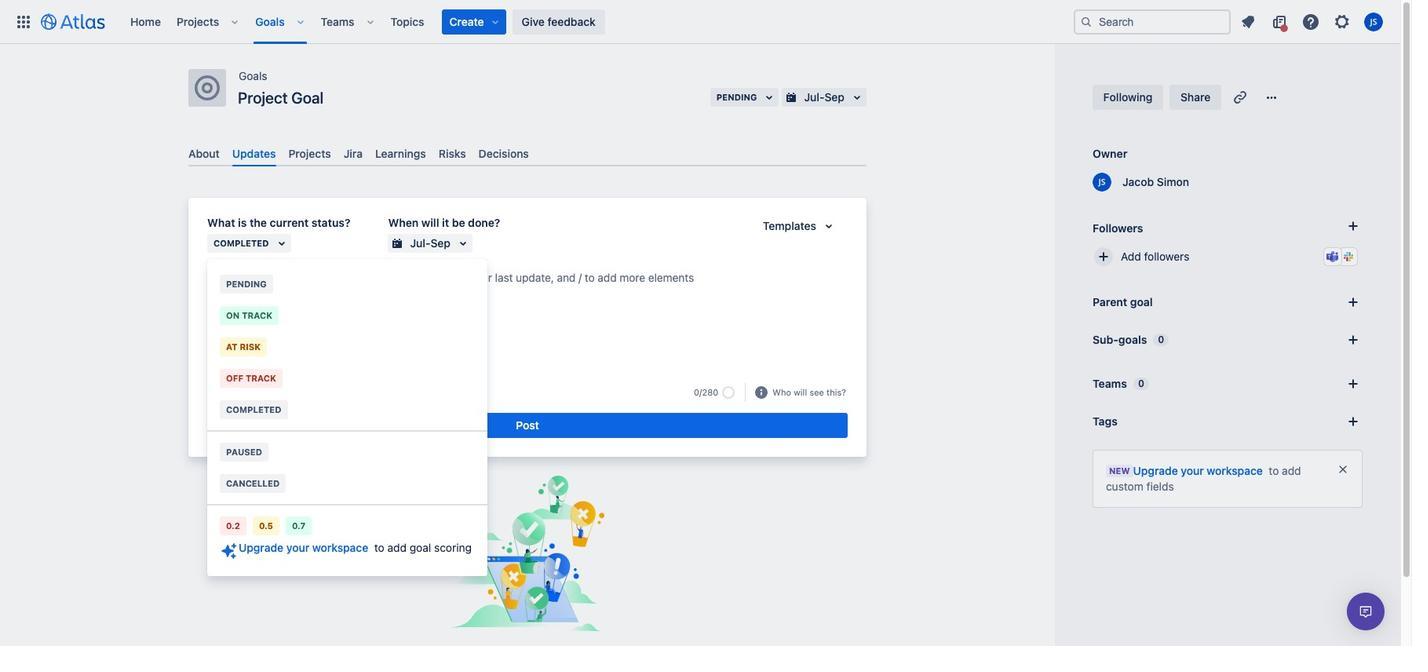 Task type: describe. For each thing, give the bounding box(es) containing it.
upgrade your workspace link
[[220, 541, 368, 561]]

1 horizontal spatial upgrade
[[1133, 464, 1178, 477]]

group containing pending
[[207, 264, 487, 430]]

home
[[130, 15, 161, 28]]

cancelled
[[226, 478, 280, 488]]

open intercom messenger image
[[1357, 602, 1375, 621]]

home link
[[126, 9, 166, 34]]

will for who
[[794, 387, 807, 397]]

1 vertical spatial workspace
[[312, 541, 368, 554]]

add for to add custom fields
[[1282, 464, 1301, 477]]

insert link image
[[261, 383, 279, 402]]

who will see this? button
[[771, 385, 848, 400]]

track for on track
[[242, 310, 272, 320]]

new upgrade your workspace
[[1109, 464, 1263, 477]]

is
[[238, 216, 247, 229]]

0 vertical spatial your
[[1181, 464, 1204, 477]]

see
[[810, 387, 824, 397]]

project
[[238, 89, 288, 107]]

0 vertical spatial goals link
[[251, 9, 289, 34]]

projects inside the top element
[[177, 15, 219, 28]]

jul-sep
[[410, 236, 451, 250]]

on track button
[[207, 300, 487, 331]]

0.7
[[292, 520, 306, 531]]

it
[[442, 216, 449, 229]]

atlas paid feature image
[[220, 542, 239, 561]]

the
[[250, 216, 267, 229]]

jul-sep button
[[388, 234, 473, 253]]

1 vertical spatial upgrade
[[239, 541, 284, 554]]

jul-
[[410, 236, 431, 250]]

cancelled button
[[207, 468, 487, 499]]

goals project goal
[[238, 69, 324, 107]]

risks
[[439, 147, 466, 160]]

parent goal
[[1093, 295, 1153, 309]]

share
[[1181, 90, 1211, 104]]

who will see this?
[[773, 387, 846, 397]]

add files, videos, or images image
[[210, 383, 229, 402]]

status?
[[311, 216, 350, 229]]

off track
[[226, 373, 276, 383]]

to for to add goal scoring
[[374, 541, 384, 554]]

to for to add custom fields
[[1269, 464, 1279, 477]]

followers
[[1093, 221, 1143, 234]]

to add goal scoring
[[374, 541, 472, 554]]

2 completed button from the top
[[207, 394, 487, 425]]

add followers button
[[1086, 239, 1369, 274]]

give feedback
[[522, 15, 596, 28]]

0 vertical spatial completed
[[214, 238, 269, 248]]

your inside group
[[286, 541, 309, 554]]

what is the current status?
[[207, 216, 350, 229]]

add
[[1121, 250, 1141, 263]]

jira
[[344, 147, 363, 160]]

sub-
[[1093, 333, 1119, 346]]

group containing upgrade your workspace
[[207, 259, 487, 576]]

0 vertical spatial goal
[[1130, 295, 1153, 309]]

Search field
[[1074, 9, 1231, 34]]

help image
[[1302, 12, 1320, 31]]

msteams logo showing  channels are connected to this goal image
[[1327, 250, 1339, 263]]

give
[[522, 15, 545, 28]]

goals for goals
[[255, 15, 285, 28]]

when will it be done?
[[388, 216, 500, 229]]

what
[[207, 216, 235, 229]]

sub-goals
[[1093, 333, 1147, 346]]

updates
[[232, 147, 276, 160]]

paused button
[[207, 436, 487, 468]]

will for when
[[421, 216, 439, 229]]

parent
[[1093, 295, 1127, 309]]

0 vertical spatial workspace
[[1207, 464, 1263, 477]]

1 vertical spatial teams
[[1093, 377, 1127, 390]]

off
[[226, 373, 243, 383]]

1 completed button from the top
[[207, 234, 291, 253]]

fields
[[1147, 480, 1174, 493]]

paused
[[226, 447, 262, 457]]

post
[[516, 419, 539, 432]]

following
[[1103, 90, 1153, 104]]

at risk button
[[207, 331, 487, 363]]



Task type: vqa. For each thing, say whether or not it's contained in the screenshot.
Slack logo showing NaN channels are connected to this goal
yes



Task type: locate. For each thing, give the bounding box(es) containing it.
1 vertical spatial goals link
[[239, 67, 267, 86]]

teams inside the top element
[[321, 15, 354, 28]]

2 group from the top
[[207, 264, 487, 430]]

this?
[[827, 387, 846, 397]]

risk
[[240, 341, 261, 352]]

add
[[1282, 464, 1301, 477], [387, 541, 407, 554]]

track for off track
[[246, 373, 276, 383]]

1 vertical spatial goals
[[239, 69, 267, 82]]

banner containing home
[[0, 0, 1400, 44]]

Main content area, start typing to enter text. text field
[[207, 269, 848, 293]]

1 vertical spatial 0
[[1138, 378, 1145, 389]]

1 vertical spatial will
[[794, 387, 807, 397]]

0/280
[[694, 387, 718, 397]]

add for to add goal scoring
[[387, 541, 407, 554]]

owner
[[1093, 147, 1128, 160]]

pending button
[[207, 268, 487, 300]]

goal left scoring on the bottom left of page
[[410, 541, 431, 554]]

at risk
[[226, 341, 261, 352]]

sep
[[431, 236, 451, 250]]

at
[[226, 341, 238, 352]]

share button
[[1170, 85, 1222, 110]]

goals for goals project goal
[[239, 69, 267, 82]]

completed down is
[[214, 238, 269, 248]]

1 horizontal spatial your
[[1181, 464, 1204, 477]]

goal
[[1130, 295, 1153, 309], [410, 541, 431, 554]]

track right on
[[242, 310, 272, 320]]

pending
[[226, 279, 267, 289]]

will inside dropdown button
[[794, 387, 807, 397]]

1 vertical spatial to
[[374, 541, 384, 554]]

templates button
[[754, 217, 848, 236]]

goals link up project on the left top of page
[[239, 67, 267, 86]]

0
[[1158, 334, 1164, 345], [1138, 378, 1145, 389]]

0 vertical spatial to
[[1269, 464, 1279, 477]]

goal inside group
[[410, 541, 431, 554]]

1 horizontal spatial add
[[1282, 464, 1301, 477]]

will left see
[[794, 387, 807, 397]]

0 vertical spatial upgrade
[[1133, 464, 1178, 477]]

templates
[[763, 219, 816, 233]]

1 horizontal spatial teams
[[1093, 377, 1127, 390]]

track up insert link icon
[[246, 373, 276, 383]]

completed button
[[207, 234, 291, 253], [207, 394, 487, 425]]

1 vertical spatial completed
[[226, 404, 281, 414]]

0 horizontal spatial add
[[387, 541, 407, 554]]

off track button
[[207, 363, 487, 394]]

0 horizontal spatial upgrade
[[239, 541, 284, 554]]

0 horizontal spatial projects
[[177, 15, 219, 28]]

projects left 'jira'
[[288, 147, 331, 160]]

completed button down is
[[207, 234, 291, 253]]

0 horizontal spatial will
[[421, 216, 439, 229]]

0 vertical spatial 0
[[1158, 334, 1164, 345]]

0 down goals
[[1138, 378, 1145, 389]]

1 horizontal spatial 0
[[1158, 334, 1164, 345]]

0.5
[[259, 520, 273, 531]]

1 horizontal spatial goal
[[1130, 295, 1153, 309]]

search image
[[1080, 15, 1093, 28]]

group containing paused
[[207, 430, 487, 504]]

teams link
[[316, 9, 359, 34]]

0 for teams
[[1138, 378, 1145, 389]]

goals inside 'goals project goal'
[[239, 69, 267, 82]]

close banner image
[[1337, 463, 1349, 476]]

top element
[[9, 0, 1074, 44]]

on
[[226, 310, 240, 320]]

goals
[[255, 15, 285, 28], [239, 69, 267, 82]]

new
[[1109, 466, 1130, 476]]

goals inside the top element
[[255, 15, 285, 28]]

scoring
[[434, 541, 472, 554]]

upgrade down the 0.5
[[239, 541, 284, 554]]

add followers
[[1121, 250, 1190, 263]]

1 vertical spatial track
[[246, 373, 276, 383]]

your right the new
[[1181, 464, 1204, 477]]

0 vertical spatial completed button
[[207, 234, 291, 253]]

teams up tags
[[1093, 377, 1127, 390]]

goal
[[291, 89, 324, 107]]

1 vertical spatial projects
[[288, 147, 331, 160]]

0 vertical spatial track
[[242, 310, 272, 320]]

insert emoji image
[[236, 383, 254, 402]]

tags
[[1093, 414, 1118, 428]]

3 group from the top
[[207, 430, 487, 504]]

1 horizontal spatial will
[[794, 387, 807, 397]]

completed
[[214, 238, 269, 248], [226, 404, 281, 414]]

add a follower image
[[1344, 217, 1363, 236]]

0 horizontal spatial 0
[[1138, 378, 1145, 389]]

give feedback button
[[512, 9, 605, 34]]

1 group from the top
[[207, 259, 487, 576]]

slack logo showing nan channels are connected to this goal image
[[1342, 250, 1355, 263]]

0 horizontal spatial teams
[[321, 15, 354, 28]]

to add custom fields
[[1106, 464, 1301, 493]]

projects
[[177, 15, 219, 28], [288, 147, 331, 160]]

your
[[1181, 464, 1204, 477], [286, 541, 309, 554]]

teams
[[321, 15, 354, 28], [1093, 377, 1127, 390]]

to left close banner image
[[1269, 464, 1279, 477]]

upgrade your workspace
[[239, 541, 368, 554]]

1 vertical spatial your
[[286, 541, 309, 554]]

0 right goals
[[1158, 334, 1164, 345]]

current
[[270, 216, 309, 229]]

feedback
[[548, 15, 596, 28]]

track
[[242, 310, 272, 320], [246, 373, 276, 383]]

upgrade
[[1133, 464, 1178, 477], [239, 541, 284, 554]]

topics
[[391, 15, 424, 28]]

will
[[421, 216, 439, 229], [794, 387, 807, 397]]

custom
[[1106, 480, 1144, 493]]

on track
[[226, 310, 272, 320]]

goal icon image
[[195, 75, 220, 100]]

decisions
[[479, 147, 529, 160]]

0 horizontal spatial workspace
[[312, 541, 368, 554]]

track inside off track button
[[246, 373, 276, 383]]

goals link up 'goals project goal'
[[251, 9, 289, 34]]

be
[[452, 216, 465, 229]]

0 vertical spatial teams
[[321, 15, 354, 28]]

banner
[[0, 0, 1400, 44]]

0 horizontal spatial goal
[[410, 541, 431, 554]]

0 vertical spatial will
[[421, 216, 439, 229]]

goal right parent
[[1130, 295, 1153, 309]]

tab list
[[182, 141, 873, 167]]

to down cancelled button
[[374, 541, 384, 554]]

0 vertical spatial projects
[[177, 15, 219, 28]]

completed button up paused button on the left
[[207, 394, 487, 425]]

1 vertical spatial completed button
[[207, 394, 487, 425]]

projects right home
[[177, 15, 219, 28]]

when
[[388, 216, 419, 229]]

0 for sub-goals
[[1158, 334, 1164, 345]]

goals up 'goals project goal'
[[255, 15, 285, 28]]

1 horizontal spatial to
[[1269, 464, 1279, 477]]

1 horizontal spatial projects
[[288, 147, 331, 160]]

add inside to add custom fields
[[1282, 464, 1301, 477]]

track inside the on track button
[[242, 310, 272, 320]]

goals link
[[251, 9, 289, 34], [239, 67, 267, 86]]

learnings
[[375, 147, 426, 160]]

upgrade up fields
[[1133, 464, 1178, 477]]

goals
[[1119, 333, 1147, 346]]

goals up project on the left top of page
[[239, 69, 267, 82]]

0 horizontal spatial your
[[286, 541, 309, 554]]

will left it
[[421, 216, 439, 229]]

following button
[[1093, 85, 1163, 110]]

add follower image
[[1094, 247, 1113, 266]]

to inside to add custom fields
[[1269, 464, 1279, 477]]

0 vertical spatial add
[[1282, 464, 1301, 477]]

completed down insert emoji icon
[[226, 404, 281, 414]]

your down 0.7
[[286, 541, 309, 554]]

1 vertical spatial add
[[387, 541, 407, 554]]

1 vertical spatial goal
[[410, 541, 431, 554]]

0.2
[[226, 520, 240, 531]]

done?
[[468, 216, 500, 229]]

0 vertical spatial goals
[[255, 15, 285, 28]]

group
[[207, 259, 487, 576], [207, 264, 487, 430], [207, 430, 487, 504]]

post button
[[207, 413, 848, 438]]

tab list containing about
[[182, 141, 873, 167]]

topics link
[[386, 9, 429, 34]]

about
[[188, 147, 220, 160]]

who
[[773, 387, 791, 397]]

1 horizontal spatial workspace
[[1207, 464, 1263, 477]]

add left scoring on the bottom left of page
[[387, 541, 407, 554]]

add left close banner image
[[1282, 464, 1301, 477]]

workspace
[[1207, 464, 1263, 477], [312, 541, 368, 554]]

0 horizontal spatial to
[[374, 541, 384, 554]]

followers
[[1144, 250, 1190, 263]]

teams left topics
[[321, 15, 354, 28]]

to
[[1269, 464, 1279, 477], [374, 541, 384, 554]]

projects link
[[172, 9, 224, 34]]



